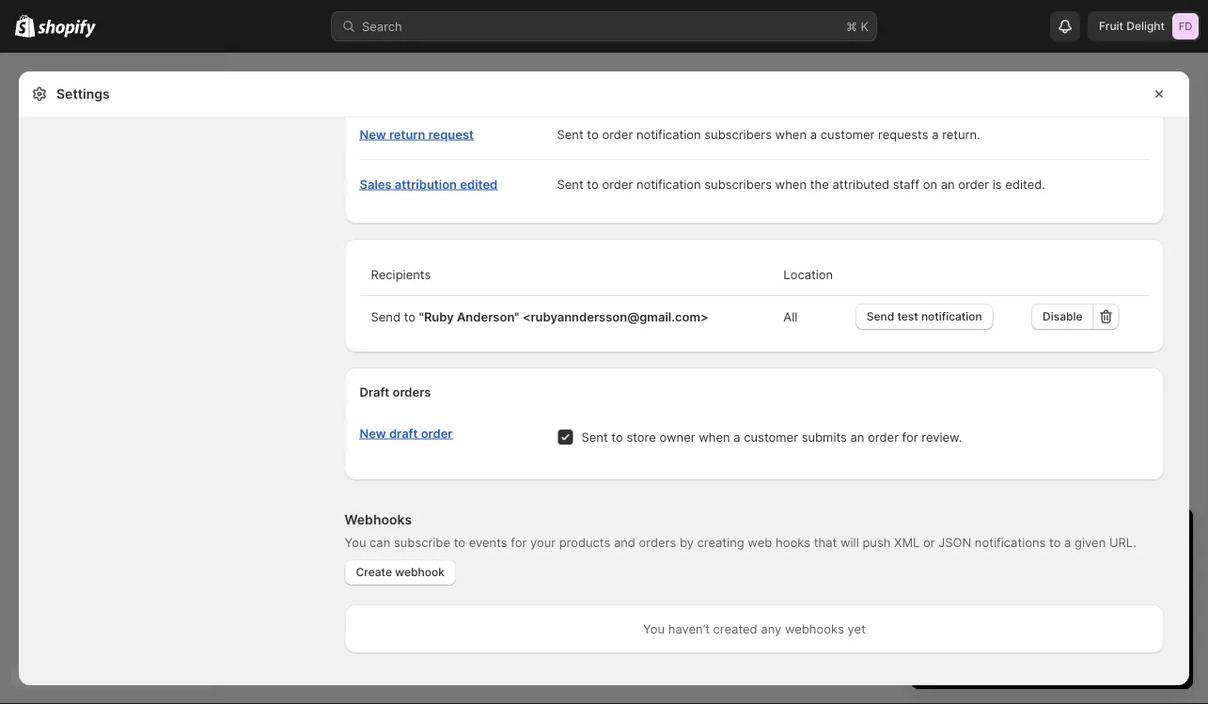 Task type: describe. For each thing, give the bounding box(es) containing it.
create webhook
[[356, 566, 445, 579]]

your inside dropdown button
[[1050, 525, 1089, 548]]

draft
[[389, 426, 418, 441]]

send test notification button
[[856, 304, 994, 330]]

a right owner
[[734, 430, 741, 444]]

to for sent to order notification subscribers when the attributed staff on an order is edited.
[[587, 177, 599, 191]]

send test notification
[[867, 310, 983, 324]]

draft orders
[[360, 385, 431, 399]]

when for a
[[776, 127, 807, 142]]

left
[[995, 525, 1024, 548]]

send for send to "ruby anderson" <rubyanndersson@gmail.com>
[[371, 309, 401, 324]]

recipients
[[371, 267, 431, 282]]

credit
[[972, 597, 1005, 612]]

you can subscribe to events for your products and orders by creating web hooks that will push xml or json notifications to a given url.
[[345, 535, 1137, 550]]

plan
[[1067, 650, 1090, 664]]

order for sent to order notification subscribers when a customer requests a return.
[[602, 127, 633, 142]]

return
[[389, 127, 426, 142]]

notification for sent to order notification subscribers when the attributed staff on an order is edited.
[[637, 177, 701, 191]]

staff
[[893, 177, 920, 191]]

sent for sent to order notification subscribers when a customer requests a return.
[[557, 127, 584, 142]]

anderson"
[[457, 309, 520, 324]]

to for sent to order notification subscribers when a customer requests a return.
[[587, 127, 599, 142]]

2 vertical spatial when
[[699, 430, 731, 444]]

on
[[923, 177, 938, 191]]

sent for sent to store owner when a customer submits an order for review.
[[582, 430, 608, 444]]

and
[[614, 535, 636, 550]]

subscribe
[[394, 535, 451, 550]]

sales
[[360, 177, 392, 191]]

new draft order link
[[360, 426, 453, 441]]

after you connect or buy a custom domain
[[945, 597, 1161, 631]]

send for send test notification
[[867, 310, 895, 324]]

pick
[[1015, 650, 1037, 664]]

webhooks
[[345, 512, 412, 528]]

disable
[[1043, 310, 1083, 324]]

push
[[863, 535, 891, 550]]

new for new draft order
[[360, 426, 386, 441]]

sent to order notification subscribers when a customer requests a return.
[[557, 127, 981, 142]]

1 horizontal spatial orders
[[639, 535, 677, 550]]

0 horizontal spatial an
[[851, 430, 865, 444]]

notification for sent to order notification subscribers when a customer requests a return.
[[637, 127, 701, 142]]

⌘
[[847, 19, 858, 33]]

sent for sent to order notification subscribers when the attributed staff on an order is edited.
[[557, 177, 584, 191]]

notifications
[[975, 535, 1046, 550]]

hooks
[[776, 535, 811, 550]]

return.
[[943, 127, 981, 142]]

creating
[[698, 535, 745, 550]]

xml
[[895, 535, 920, 550]]

submits
[[802, 430, 847, 444]]

fruit
[[1100, 19, 1124, 33]]

new draft order
[[360, 426, 453, 441]]

edited
[[460, 177, 498, 191]]

order for sent to order notification subscribers when the attributed staff on an order is edited.
[[602, 177, 633, 191]]

your right pick
[[1040, 650, 1064, 664]]

given
[[1075, 535, 1106, 550]]

1 vertical spatial customer
[[744, 430, 799, 444]]

attributed
[[833, 177, 890, 191]]

store
[[627, 430, 656, 444]]

draft
[[360, 385, 390, 399]]

1 horizontal spatial customer
[[821, 127, 875, 142]]

you for you can subscribe to events for your products and orders by creating web hooks that will push xml or json notifications to a given url.
[[345, 535, 366, 550]]

trial
[[1095, 525, 1128, 548]]

you
[[1039, 597, 1060, 612]]

url.
[[1110, 535, 1137, 550]]

create webhook button
[[345, 560, 456, 586]]

you for you haven't created any webhooks yet
[[644, 622, 665, 636]]

any
[[761, 622, 782, 636]]

products
[[559, 535, 611, 550]]

⌘ k
[[847, 19, 869, 33]]

yet
[[848, 622, 866, 636]]

webhooks
[[785, 622, 845, 636]]

a up the the
[[811, 127, 817, 142]]

3
[[930, 525, 942, 548]]

search
[[362, 19, 402, 33]]

k
[[861, 19, 869, 33]]

0 vertical spatial for
[[903, 430, 919, 444]]

edited.
[[1006, 177, 1046, 191]]

will
[[841, 535, 860, 550]]

$20 credit link
[[945, 597, 1005, 612]]



Task type: vqa. For each thing, say whether or not it's contained in the screenshot.
MY STORE Icon
no



Task type: locate. For each thing, give the bounding box(es) containing it.
send
[[371, 309, 401, 324], [867, 310, 895, 324]]

after
[[1008, 597, 1036, 612]]

when up "sent to order notification subscribers when the attributed staff on an order is edited."
[[776, 127, 807, 142]]

3 days left in your trial element
[[911, 558, 1194, 689]]

to
[[587, 127, 599, 142], [587, 177, 599, 191], [404, 309, 416, 324], [612, 430, 623, 444], [454, 535, 466, 550], [1050, 535, 1061, 550]]

2 new from the top
[[360, 426, 386, 441]]

in
[[1029, 525, 1045, 548]]

is
[[993, 177, 1002, 191]]

an
[[941, 177, 955, 191], [851, 430, 865, 444]]

$20
[[945, 597, 968, 612]]

send inside button
[[867, 310, 895, 324]]

sent to store owner when a customer submits an order for review.
[[582, 430, 963, 444]]

buy
[[1129, 597, 1151, 612]]

1 subscribers from the top
[[705, 127, 772, 142]]

delight
[[1127, 19, 1165, 33]]

3 days left in your trial
[[930, 525, 1128, 548]]

the
[[811, 177, 829, 191]]

fruit delight
[[1100, 19, 1165, 33]]

web
[[748, 535, 773, 550]]

1 send from the left
[[371, 309, 401, 324]]

your inside settings dialog
[[530, 535, 556, 550]]

your left products
[[530, 535, 556, 550]]

created
[[714, 622, 758, 636]]

1 vertical spatial an
[[851, 430, 865, 444]]

request
[[429, 127, 474, 142]]

1 vertical spatial you
[[644, 622, 665, 636]]

1 horizontal spatial you
[[644, 622, 665, 636]]

sent
[[557, 127, 584, 142], [557, 177, 584, 191], [582, 430, 608, 444]]

disable button
[[1032, 304, 1094, 330]]

subscribers for the
[[705, 177, 772, 191]]

orders right draft
[[393, 385, 431, 399]]

orders
[[393, 385, 431, 399], [639, 535, 677, 550]]

can
[[370, 535, 391, 550]]

a left given
[[1065, 535, 1072, 550]]

to for send to "ruby anderson" <rubyanndersson@gmail.com>
[[404, 309, 416, 324]]

you haven't created any webhooks yet
[[644, 622, 866, 636]]

when
[[776, 127, 807, 142], [776, 177, 807, 191], [699, 430, 731, 444]]

to for sent to store owner when a customer submits an order for review.
[[612, 430, 623, 444]]

0 horizontal spatial orders
[[393, 385, 431, 399]]

new
[[360, 127, 386, 142], [360, 426, 386, 441]]

or inside settings dialog
[[924, 535, 936, 550]]

customer up attributed
[[821, 127, 875, 142]]

1 horizontal spatial for
[[903, 430, 919, 444]]

notification inside button
[[922, 310, 983, 324]]

for
[[903, 430, 919, 444], [511, 535, 527, 550]]

0 vertical spatial an
[[941, 177, 955, 191]]

orders left by
[[639, 535, 677, 550]]

2 vertical spatial sent
[[582, 430, 608, 444]]

send to "ruby anderson" <rubyanndersson@gmail.com>
[[371, 309, 709, 324]]

3 days left in your trial button
[[911, 509, 1194, 548]]

1 horizontal spatial send
[[867, 310, 895, 324]]

when for the
[[776, 177, 807, 191]]

domain
[[991, 616, 1034, 631]]

webhook
[[395, 566, 445, 579]]

when left the the
[[776, 177, 807, 191]]

1 horizontal spatial or
[[1114, 597, 1126, 612]]

your right in
[[1050, 525, 1089, 548]]

a
[[811, 127, 817, 142], [932, 127, 939, 142], [734, 430, 741, 444], [1065, 535, 1072, 550], [1154, 597, 1161, 612]]

you
[[345, 535, 366, 550], [644, 622, 665, 636]]

shopify image
[[15, 15, 35, 37]]

1 vertical spatial or
[[1114, 597, 1126, 612]]

subscribers
[[705, 127, 772, 142], [705, 177, 772, 191]]

attribution
[[395, 177, 457, 191]]

sent to order notification subscribers when the attributed staff on an order is edited.
[[557, 177, 1046, 191]]

0 vertical spatial when
[[776, 127, 807, 142]]

1 vertical spatial notification
[[637, 177, 701, 191]]

create
[[356, 566, 392, 579]]

customer
[[821, 127, 875, 142], [744, 430, 799, 444]]

1 vertical spatial when
[[776, 177, 807, 191]]

test
[[898, 310, 919, 324]]

2 subscribers from the top
[[705, 177, 772, 191]]

0 vertical spatial or
[[924, 535, 936, 550]]

days
[[948, 525, 990, 548]]

review.
[[922, 430, 963, 444]]

<rubyanndersson@gmail.com>
[[523, 309, 709, 324]]

send left test
[[867, 310, 895, 324]]

0 vertical spatial customer
[[821, 127, 875, 142]]

1 vertical spatial orders
[[639, 535, 677, 550]]

0 horizontal spatial send
[[371, 309, 401, 324]]

new left return
[[360, 127, 386, 142]]

customer left "submits"
[[744, 430, 799, 444]]

2 send from the left
[[867, 310, 895, 324]]

fruit delight image
[[1173, 13, 1199, 40]]

location
[[784, 267, 834, 282]]

when right owner
[[699, 430, 731, 444]]

0 horizontal spatial for
[[511, 535, 527, 550]]

or left buy
[[1114, 597, 1126, 612]]

0 vertical spatial notification
[[637, 127, 701, 142]]

notification
[[637, 127, 701, 142], [637, 177, 701, 191], [922, 310, 983, 324]]

order
[[602, 127, 633, 142], [602, 177, 633, 191], [959, 177, 990, 191], [421, 426, 453, 441], [868, 430, 899, 444]]

1 vertical spatial sent
[[557, 177, 584, 191]]

settings dialog
[[19, 0, 1190, 686]]

1 vertical spatial subscribers
[[705, 177, 772, 191]]

new return request link
[[360, 127, 474, 142]]

0 horizontal spatial customer
[[744, 430, 799, 444]]

0 vertical spatial subscribers
[[705, 127, 772, 142]]

or inside "after you connect or buy a custom domain"
[[1114, 597, 1126, 612]]

an right on
[[941, 177, 955, 191]]

that
[[814, 535, 837, 550]]

for right events
[[511, 535, 527, 550]]

pick your plan
[[1015, 650, 1090, 664]]

0 vertical spatial new
[[360, 127, 386, 142]]

1 vertical spatial new
[[360, 426, 386, 441]]

dialog
[[1197, 71, 1209, 705]]

0 vertical spatial orders
[[393, 385, 431, 399]]

haven't
[[669, 622, 710, 636]]

requests
[[879, 127, 929, 142]]

sales attribution edited
[[360, 177, 498, 191]]

0 vertical spatial you
[[345, 535, 366, 550]]

a right buy
[[1154, 597, 1161, 612]]

new for new return request
[[360, 127, 386, 142]]

custom
[[945, 616, 988, 631]]

1 horizontal spatial an
[[941, 177, 955, 191]]

all
[[784, 309, 798, 324]]

an right "submits"
[[851, 430, 865, 444]]

0 vertical spatial sent
[[557, 127, 584, 142]]

subscribers for a
[[705, 127, 772, 142]]

a left return.
[[932, 127, 939, 142]]

events
[[469, 535, 508, 550]]

for left review.
[[903, 430, 919, 444]]

$20 credit
[[945, 597, 1005, 612]]

1 new from the top
[[360, 127, 386, 142]]

0 horizontal spatial you
[[345, 535, 366, 550]]

order for new draft order
[[421, 426, 453, 441]]

pick your plan link
[[930, 644, 1175, 671]]

1 vertical spatial for
[[511, 535, 527, 550]]

you left can
[[345, 535, 366, 550]]

"ruby
[[419, 309, 454, 324]]

a inside "after you connect or buy a custom domain"
[[1154, 597, 1161, 612]]

by
[[680, 535, 694, 550]]

send down recipients
[[371, 309, 401, 324]]

sales attribution edited link
[[360, 177, 498, 191]]

settings
[[56, 86, 110, 102]]

owner
[[660, 430, 696, 444]]

0 horizontal spatial or
[[924, 535, 936, 550]]

or right xml
[[924, 535, 936, 550]]

2 vertical spatial notification
[[922, 310, 983, 324]]

connect
[[1063, 597, 1110, 612]]

you left haven't on the bottom of page
[[644, 622, 665, 636]]

subscribers up "sent to order notification subscribers when the attributed staff on an order is edited."
[[705, 127, 772, 142]]

new return request
[[360, 127, 474, 142]]

new left "draft"
[[360, 426, 386, 441]]

json
[[939, 535, 972, 550]]

subscribers down sent to order notification subscribers when a customer requests a return.
[[705, 177, 772, 191]]

shopify image
[[38, 19, 96, 38]]



